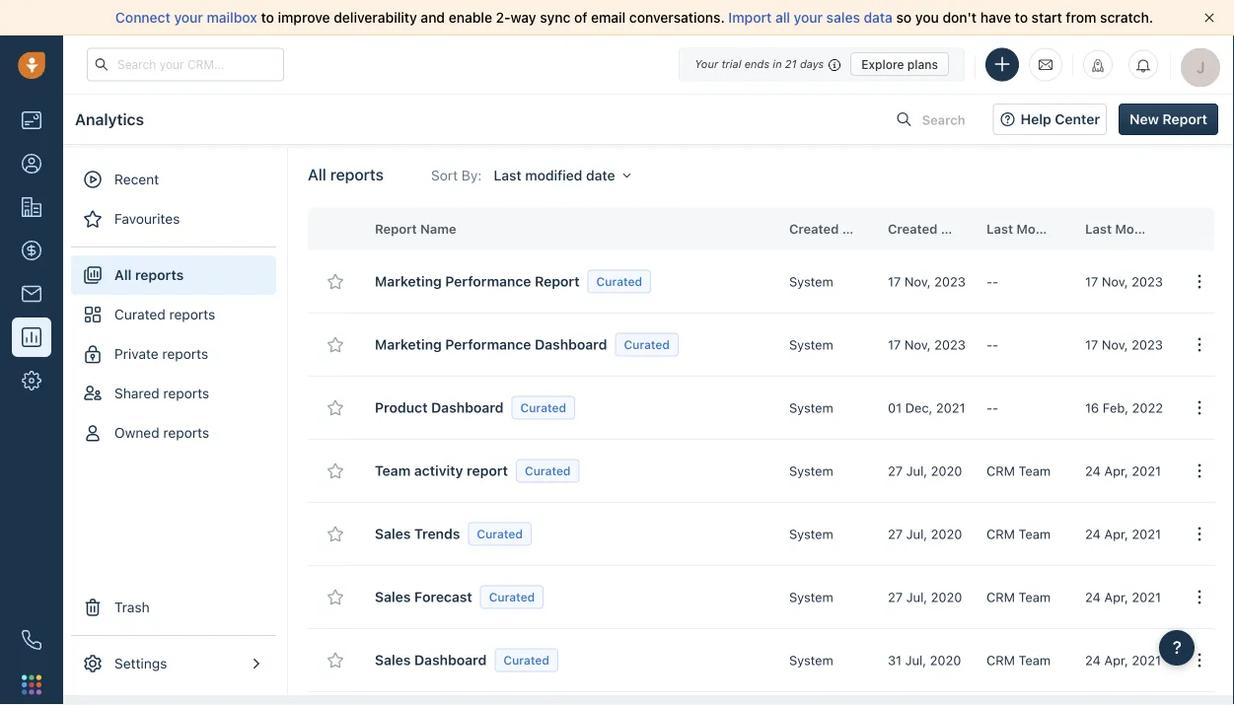 Task type: describe. For each thing, give the bounding box(es) containing it.
email
[[591, 9, 626, 26]]

days
[[800, 58, 824, 71]]

1 your from the left
[[174, 9, 203, 26]]

have
[[981, 9, 1012, 26]]

connect your mailbox to improve deliverability and enable 2-way sync of email conversations. import all your sales data so you don't have to start from scratch.
[[115, 9, 1154, 26]]

deliverability
[[334, 9, 417, 26]]

your trial ends in 21 days
[[695, 58, 824, 71]]

what's new image
[[1092, 59, 1105, 73]]

and
[[421, 9, 445, 26]]

plans
[[908, 57, 939, 71]]

send email image
[[1039, 57, 1053, 73]]

sync
[[540, 9, 571, 26]]

don't
[[943, 9, 977, 26]]

connect your mailbox link
[[115, 9, 261, 26]]

Search your CRM... text field
[[87, 48, 284, 81]]

way
[[511, 9, 537, 26]]

in
[[773, 58, 782, 71]]

phone image
[[22, 631, 41, 650]]

your
[[695, 58, 719, 71]]

enable
[[449, 9, 492, 26]]

connect
[[115, 9, 171, 26]]

close image
[[1205, 13, 1215, 23]]

all
[[776, 9, 790, 26]]

phone element
[[12, 621, 51, 660]]



Task type: locate. For each thing, give the bounding box(es) containing it.
start
[[1032, 9, 1063, 26]]

scratch.
[[1101, 9, 1154, 26]]

of
[[574, 9, 588, 26]]

trial
[[722, 58, 742, 71]]

conversations.
[[630, 9, 725, 26]]

sales
[[827, 9, 860, 26]]

your left mailbox
[[174, 9, 203, 26]]

0 horizontal spatial to
[[261, 9, 274, 26]]

1 horizontal spatial your
[[794, 9, 823, 26]]

2 your from the left
[[794, 9, 823, 26]]

you
[[916, 9, 939, 26]]

your
[[174, 9, 203, 26], [794, 9, 823, 26]]

to left start
[[1015, 9, 1028, 26]]

data
[[864, 9, 893, 26]]

to right mailbox
[[261, 9, 274, 26]]

improve
[[278, 9, 330, 26]]

so
[[897, 9, 912, 26]]

import all your sales data link
[[729, 9, 897, 26]]

ends
[[745, 58, 770, 71]]

explore plans link
[[851, 52, 949, 76]]

explore
[[862, 57, 905, 71]]

2 to from the left
[[1015, 9, 1028, 26]]

import
[[729, 9, 772, 26]]

1 horizontal spatial to
[[1015, 9, 1028, 26]]

2-
[[496, 9, 511, 26]]

explore plans
[[862, 57, 939, 71]]

your right the all
[[794, 9, 823, 26]]

to
[[261, 9, 274, 26], [1015, 9, 1028, 26]]

21
[[785, 58, 797, 71]]

0 horizontal spatial your
[[174, 9, 203, 26]]

mailbox
[[207, 9, 257, 26]]

from
[[1066, 9, 1097, 26]]

freshworks switcher image
[[22, 675, 41, 695]]

1 to from the left
[[261, 9, 274, 26]]



Task type: vqa. For each thing, say whether or not it's contained in the screenshot.
from
yes



